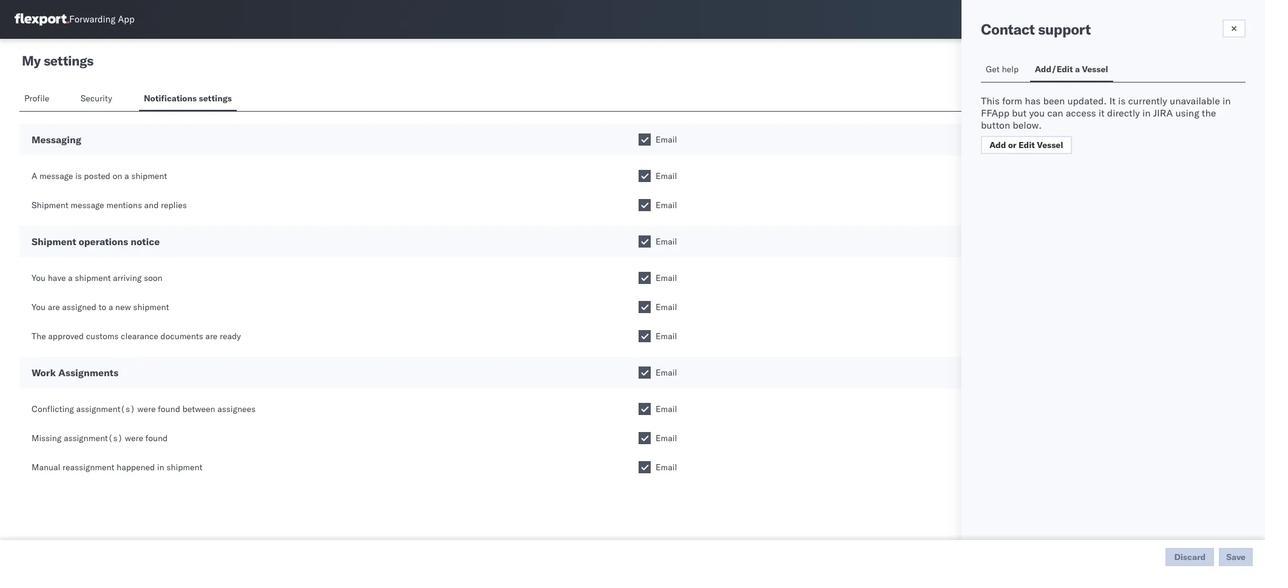 Task type: vqa. For each thing, say whether or not it's contained in the screenshot.
the as
no



Task type: describe. For each thing, give the bounding box(es) containing it.
Search Shipments (/) text field
[[1033, 10, 1150, 29]]

conflicting
[[32, 404, 74, 415]]

the approved customs clearance documents are ready
[[32, 331, 241, 342]]

or
[[1009, 140, 1017, 151]]

been
[[1044, 95, 1065, 107]]

below.
[[1013, 119, 1042, 131]]

add or edit vessel
[[990, 140, 1064, 151]]

found for conflicting assignment(s) were found between assignees
[[158, 404, 180, 415]]

a inside button
[[1075, 64, 1080, 75]]

unavailable
[[1170, 95, 1221, 107]]

work assignments
[[32, 367, 118, 379]]

you for you have a shipment arriving soon
[[32, 273, 46, 284]]

posted
[[84, 171, 110, 182]]

notice
[[131, 236, 160, 248]]

shipment for shipment operations notice
[[32, 236, 76, 248]]

os
[[1231, 15, 1243, 24]]

replies
[[161, 200, 187, 211]]

missing
[[32, 433, 62, 444]]

this form has been updated. it is currently unavailable in ffapp
[[981, 95, 1231, 119]]

to
[[99, 302, 106, 313]]

a message is posted on a shipment
[[32, 171, 167, 182]]

assignment(s) for conflicting
[[76, 404, 135, 415]]

email for messaging
[[656, 134, 677, 145]]

new
[[115, 302, 131, 313]]

operations
[[79, 236, 128, 248]]

on
[[113, 171, 122, 182]]

assignments
[[58, 367, 118, 379]]

you have a shipment arriving soon
[[32, 273, 163, 284]]

a
[[32, 171, 37, 182]]

security button
[[76, 87, 120, 111]]

reassignment
[[63, 462, 114, 473]]

profile
[[24, 93, 49, 104]]

you
[[1030, 107, 1045, 119]]

contact support
[[981, 20, 1091, 38]]

documents
[[161, 331, 203, 342]]

profile button
[[19, 87, 56, 111]]

messaging
[[32, 134, 81, 146]]

get help button
[[981, 58, 1026, 82]]

notifications settings
[[144, 93, 232, 104]]

manual reassignment happened in shipment
[[32, 462, 202, 473]]

directly
[[1108, 107, 1140, 119]]

you are assigned to a new shipment
[[32, 302, 169, 313]]

arriving
[[113, 273, 142, 284]]

happened
[[117, 462, 155, 473]]

forwarding
[[69, 14, 116, 25]]

0 horizontal spatial in
[[157, 462, 164, 473]]

is inside this form has been updated. it is currently unavailable in ffapp
[[1119, 95, 1126, 107]]

email for conflicting assignment(s) were found between assignees
[[656, 404, 677, 415]]

in inside this form has been updated. it is currently unavailable in ffapp
[[1223, 95, 1231, 107]]

add or edit vessel button
[[981, 136, 1072, 154]]

add/edit a vessel button
[[1030, 58, 1114, 82]]

edit
[[1019, 140, 1035, 151]]

conflicting assignment(s) were found between assignees
[[32, 404, 256, 415]]

clearance
[[121, 331, 158, 342]]

updated.
[[1068, 95, 1107, 107]]

you for you are assigned to a new shipment
[[32, 302, 46, 313]]

contact
[[981, 20, 1035, 38]]

1 vertical spatial vessel
[[1037, 140, 1064, 151]]

ready
[[220, 331, 241, 342]]

were for missing
[[125, 433, 143, 444]]

shipment right new
[[133, 302, 169, 313]]

button
[[981, 119, 1011, 131]]

shipment up 'you are assigned to a new shipment'
[[75, 273, 111, 284]]

were for conflicting
[[137, 404, 156, 415]]

but you can access it directly in jira using the button below.
[[981, 107, 1217, 131]]

notifications settings button
[[139, 87, 237, 111]]

missing assignment(s) were found
[[32, 433, 168, 444]]

forwarding app
[[69, 14, 135, 25]]

assignment(s) for missing
[[64, 433, 123, 444]]

the
[[32, 331, 46, 342]]

email for you are assigned to a new shipment
[[656, 302, 677, 313]]

currently
[[1129, 95, 1168, 107]]

ffapp
[[981, 107, 1010, 119]]

app
[[118, 14, 135, 25]]

support
[[1038, 20, 1091, 38]]

shipment up and
[[131, 171, 167, 182]]

0 vertical spatial vessel
[[1082, 64, 1109, 75]]

email for shipment operations notice
[[656, 236, 677, 247]]



Task type: locate. For each thing, give the bounding box(es) containing it.
were up happened
[[125, 433, 143, 444]]

but
[[1012, 107, 1027, 119]]

0 horizontal spatial settings
[[44, 52, 93, 69]]

add/edit
[[1035, 64, 1073, 75]]

forwarding app link
[[15, 13, 135, 25]]

shipment
[[131, 171, 167, 182], [75, 273, 111, 284], [133, 302, 169, 313], [167, 462, 202, 473]]

assigned
[[62, 302, 96, 313]]

you
[[32, 273, 46, 284], [32, 302, 46, 313]]

1 vertical spatial were
[[125, 433, 143, 444]]

1 email from the top
[[656, 134, 677, 145]]

the
[[1202, 107, 1217, 119]]

my settings
[[22, 52, 93, 69]]

0 vertical spatial you
[[32, 273, 46, 284]]

assignment(s) up the reassignment
[[64, 433, 123, 444]]

is right the 'it'
[[1119, 95, 1126, 107]]

shipment up have
[[32, 236, 76, 248]]

email for missing assignment(s) were found
[[656, 433, 677, 444]]

assignment(s)
[[76, 404, 135, 415], [64, 433, 123, 444]]

settings right notifications
[[199, 93, 232, 104]]

8 email from the top
[[656, 367, 677, 378]]

add
[[990, 140, 1007, 151]]

this
[[981, 95, 1000, 107]]

found for missing assignment(s) were found
[[145, 433, 168, 444]]

email for work assignments
[[656, 367, 677, 378]]

5 email from the top
[[656, 273, 677, 284]]

were
[[137, 404, 156, 415], [125, 433, 143, 444]]

in left jira
[[1143, 107, 1151, 119]]

my
[[22, 52, 41, 69]]

email for shipment message mentions and replies
[[656, 200, 677, 211]]

get help
[[986, 64, 1019, 75]]

1 horizontal spatial are
[[205, 331, 218, 342]]

help
[[1002, 64, 1019, 75]]

settings right my
[[44, 52, 93, 69]]

manual
[[32, 462, 60, 473]]

0 vertical spatial settings
[[44, 52, 93, 69]]

message for shipment
[[71, 200, 104, 211]]

1 vertical spatial shipment
[[32, 236, 76, 248]]

shipment
[[32, 200, 68, 211], [32, 236, 76, 248]]

shipment for shipment message mentions and replies
[[32, 200, 68, 211]]

approved
[[48, 331, 84, 342]]

7 email from the top
[[656, 331, 677, 342]]

has
[[1025, 95, 1041, 107]]

a right to
[[109, 302, 113, 313]]

a right add/edit
[[1075, 64, 1080, 75]]

are
[[48, 302, 60, 313], [205, 331, 218, 342]]

1 vertical spatial found
[[145, 433, 168, 444]]

a right have
[[68, 273, 73, 284]]

it
[[1099, 107, 1105, 119]]

2 email from the top
[[656, 171, 677, 182]]

customs
[[86, 331, 119, 342]]

1 vertical spatial message
[[71, 200, 104, 211]]

assignment(s) up missing assignment(s) were found
[[76, 404, 135, 415]]

in right happened
[[157, 462, 164, 473]]

1 shipment from the top
[[32, 200, 68, 211]]

shipment operations notice
[[32, 236, 160, 248]]

2 horizontal spatial in
[[1223, 95, 1231, 107]]

found left between
[[158, 404, 180, 415]]

10 email from the top
[[656, 433, 677, 444]]

are left ready
[[205, 331, 218, 342]]

shipment message mentions and replies
[[32, 200, 187, 211]]

a
[[1075, 64, 1080, 75], [124, 171, 129, 182], [68, 273, 73, 284], [109, 302, 113, 313]]

email
[[656, 134, 677, 145], [656, 171, 677, 182], [656, 200, 677, 211], [656, 236, 677, 247], [656, 273, 677, 284], [656, 302, 677, 313], [656, 331, 677, 342], [656, 367, 677, 378], [656, 404, 677, 415], [656, 433, 677, 444], [656, 462, 677, 473]]

0 horizontal spatial are
[[48, 302, 60, 313]]

message for a
[[40, 171, 73, 182]]

3 email from the top
[[656, 200, 677, 211]]

0 vertical spatial were
[[137, 404, 156, 415]]

1 vertical spatial assignment(s)
[[64, 433, 123, 444]]

a right on
[[124, 171, 129, 182]]

security
[[81, 93, 112, 104]]

message
[[40, 171, 73, 182], [71, 200, 104, 211]]

11 email from the top
[[656, 462, 677, 473]]

vessel right edit
[[1037, 140, 1064, 151]]

4 email from the top
[[656, 236, 677, 247]]

0 vertical spatial message
[[40, 171, 73, 182]]

email for you have a shipment arriving soon
[[656, 273, 677, 284]]

2 you from the top
[[32, 302, 46, 313]]

email for a message is posted on a shipment
[[656, 171, 677, 182]]

0 vertical spatial found
[[158, 404, 180, 415]]

2 shipment from the top
[[32, 236, 76, 248]]

1 vertical spatial are
[[205, 331, 218, 342]]

assignees
[[218, 404, 256, 415]]

message right a
[[40, 171, 73, 182]]

shipment down a
[[32, 200, 68, 211]]

0 horizontal spatial vessel
[[1037, 140, 1064, 151]]

and
[[144, 200, 159, 211]]

0 vertical spatial is
[[1119, 95, 1126, 107]]

6 email from the top
[[656, 302, 677, 313]]

None checkbox
[[639, 199, 651, 211], [639, 272, 651, 284], [639, 330, 651, 343], [639, 199, 651, 211], [639, 272, 651, 284], [639, 330, 651, 343]]

email for manual reassignment happened in shipment
[[656, 462, 677, 473]]

in inside the but you can access it directly in jira using the button below.
[[1143, 107, 1151, 119]]

in
[[1223, 95, 1231, 107], [1143, 107, 1151, 119], [157, 462, 164, 473]]

work
[[32, 367, 56, 379]]

message down posted
[[71, 200, 104, 211]]

settings for my settings
[[44, 52, 93, 69]]

mentions
[[106, 200, 142, 211]]

settings
[[44, 52, 93, 69], [199, 93, 232, 104]]

add/edit a vessel
[[1035, 64, 1109, 75]]

notifications
[[144, 93, 197, 104]]

settings for notifications settings
[[199, 93, 232, 104]]

1 horizontal spatial vessel
[[1082, 64, 1109, 75]]

flexport. image
[[15, 13, 69, 25]]

get
[[986, 64, 1000, 75]]

can
[[1048, 107, 1064, 119]]

soon
[[144, 273, 163, 284]]

is left posted
[[75, 171, 82, 182]]

1 horizontal spatial is
[[1119, 95, 1126, 107]]

you left have
[[32, 273, 46, 284]]

vessel up updated.
[[1082, 64, 1109, 75]]

os button
[[1223, 5, 1251, 33]]

None checkbox
[[639, 134, 651, 146], [639, 170, 651, 182], [639, 236, 651, 248], [639, 301, 651, 313], [639, 367, 651, 379], [639, 403, 651, 415], [639, 432, 651, 445], [639, 462, 651, 474], [639, 134, 651, 146], [639, 170, 651, 182], [639, 236, 651, 248], [639, 301, 651, 313], [639, 367, 651, 379], [639, 403, 651, 415], [639, 432, 651, 445], [639, 462, 651, 474]]

9 email from the top
[[656, 404, 677, 415]]

between
[[182, 404, 215, 415]]

it
[[1110, 95, 1116, 107]]

have
[[48, 273, 66, 284]]

1 vertical spatial you
[[32, 302, 46, 313]]

using
[[1176, 107, 1200, 119]]

form
[[1003, 95, 1023, 107]]

are left 'assigned'
[[48, 302, 60, 313]]

1 horizontal spatial settings
[[199, 93, 232, 104]]

0 vertical spatial are
[[48, 302, 60, 313]]

in right the at top right
[[1223, 95, 1231, 107]]

jira
[[1154, 107, 1174, 119]]

found down conflicting assignment(s) were found between assignees
[[145, 433, 168, 444]]

access
[[1066, 107, 1097, 119]]

email for the approved customs clearance documents are ready
[[656, 331, 677, 342]]

is
[[1119, 95, 1126, 107], [75, 171, 82, 182]]

shipment right happened
[[167, 462, 202, 473]]

settings inside button
[[199, 93, 232, 104]]

1 horizontal spatial in
[[1143, 107, 1151, 119]]

1 you from the top
[[32, 273, 46, 284]]

1 vertical spatial is
[[75, 171, 82, 182]]

0 horizontal spatial is
[[75, 171, 82, 182]]

1 vertical spatial settings
[[199, 93, 232, 104]]

0 vertical spatial assignment(s)
[[76, 404, 135, 415]]

0 vertical spatial shipment
[[32, 200, 68, 211]]

you up the
[[32, 302, 46, 313]]

vessel
[[1082, 64, 1109, 75], [1037, 140, 1064, 151]]

were left between
[[137, 404, 156, 415]]



